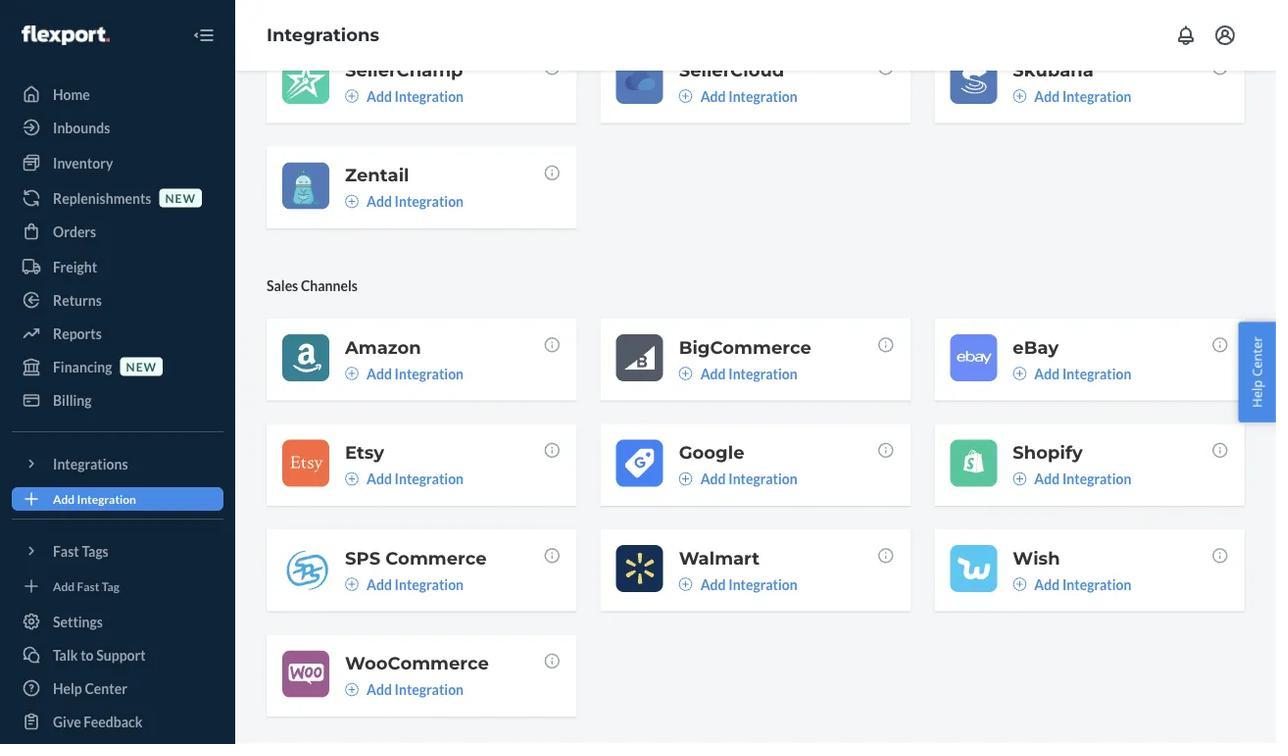 Task type: describe. For each thing, give the bounding box(es) containing it.
zentail
[[345, 164, 409, 186]]

add integration link for bigcommerce
[[679, 364, 798, 383]]

tag
[[102, 579, 120, 593]]

etsy
[[345, 441, 384, 463]]

plus circle image for sellerchamp
[[345, 89, 359, 103]]

ebay
[[1013, 336, 1059, 358]]

commerce
[[386, 547, 487, 568]]

plus circle image for google
[[679, 472, 693, 486]]

give feedback
[[53, 713, 143, 730]]

settings link
[[12, 606, 224, 637]]

add integration for shopify
[[1035, 470, 1132, 487]]

flexport logo image
[[22, 25, 110, 45]]

feedback
[[84, 713, 143, 730]]

add integration for skubana
[[1035, 88, 1132, 104]]

inventory
[[53, 154, 113, 171]]

add for skubana
[[1035, 88, 1060, 104]]

1 vertical spatial center
[[85, 680, 127, 697]]

home link
[[12, 78, 224, 110]]

add for shopify
[[1035, 470, 1060, 487]]

to
[[81, 647, 94, 663]]

0 vertical spatial integrations
[[267, 24, 379, 46]]

integration for walmart
[[729, 576, 798, 592]]

google
[[679, 441, 745, 463]]

integration for skubana
[[1063, 88, 1132, 104]]

add integration for bigcommerce
[[701, 365, 798, 382]]

add up fast tags
[[53, 492, 75, 506]]

integration for amazon
[[395, 365, 464, 382]]

integration for etsy
[[395, 470, 464, 487]]

plus circle image for walmart
[[679, 577, 693, 591]]

channels
[[301, 277, 358, 293]]

integration for sellerchamp
[[395, 88, 464, 104]]

fast inside dropdown button
[[53, 543, 79, 559]]

add integration link for ebay
[[1013, 364, 1132, 383]]

orders link
[[12, 216, 224, 247]]

home
[[53, 86, 90, 102]]

add integration link for amazon
[[345, 364, 464, 383]]

fast tags
[[53, 543, 109, 559]]

sales
[[267, 277, 298, 293]]

integration for zentail
[[395, 193, 464, 210]]

integrations button
[[12, 448, 224, 479]]

add integration for sellercloud
[[701, 88, 798, 104]]

plus circle image for shopify
[[1013, 472, 1027, 486]]

wish
[[1013, 547, 1060, 568]]

add integration for wish
[[1035, 576, 1132, 592]]

add for woocommerce
[[367, 681, 392, 698]]

plus circle image for skubana
[[1013, 89, 1027, 103]]

close navigation image
[[192, 24, 216, 47]]

open account menu image
[[1214, 24, 1237, 47]]

woocommerce
[[345, 652, 489, 674]]

reports
[[53, 325, 102, 342]]

add for zentail
[[367, 193, 392, 210]]

new for replenishments
[[165, 191, 196, 205]]

add for etsy
[[367, 470, 392, 487]]

integration for shopify
[[1063, 470, 1132, 487]]

inbounds link
[[12, 112, 224, 143]]

add integration for google
[[701, 470, 798, 487]]

integration for google
[[729, 470, 798, 487]]

add integration link for woocommerce
[[345, 680, 464, 699]]

shopify
[[1013, 441, 1083, 463]]

help center inside the help center button
[[1248, 336, 1266, 408]]

add for walmart
[[701, 576, 726, 592]]

add fast tag link
[[12, 574, 224, 598]]

integration for wish
[[1063, 576, 1132, 592]]

billing
[[53, 392, 92, 408]]

add integration link for walmart
[[679, 574, 798, 594]]

new for financing
[[126, 359, 157, 373]]

help center link
[[12, 673, 224, 704]]

add integration link for sps commerce
[[345, 574, 464, 594]]



Task type: locate. For each thing, give the bounding box(es) containing it.
plus circle image down sellercloud
[[679, 89, 693, 103]]

add integration link down bigcommerce
[[679, 364, 798, 383]]

plus circle image down 'walmart'
[[679, 577, 693, 591]]

add integration down the sps commerce
[[367, 576, 464, 592]]

add integration link for wish
[[1013, 574, 1132, 594]]

sps commerce
[[345, 547, 487, 568]]

add integration link for shopify
[[1013, 469, 1132, 489]]

add integration down ebay
[[1035, 365, 1132, 382]]

settings
[[53, 613, 103, 630]]

freight link
[[12, 251, 224, 282]]

open notifications image
[[1174, 24, 1198, 47]]

add integration link down the skubana
[[1013, 86, 1132, 106]]

add down bigcommerce
[[701, 365, 726, 382]]

add fast tag
[[53, 579, 120, 593]]

plus circle image down the shopify
[[1013, 472, 1027, 486]]

help center inside help center link
[[53, 680, 127, 697]]

add down the shopify
[[1035, 470, 1060, 487]]

add integration down zentail
[[367, 193, 464, 210]]

1 horizontal spatial new
[[165, 191, 196, 205]]

bigcommerce
[[679, 336, 811, 358]]

add integration link down amazon
[[345, 364, 464, 383]]

integration for ebay
[[1063, 365, 1132, 382]]

plus circle image down sellerchamp
[[345, 89, 359, 103]]

plus circle image down the skubana
[[1013, 89, 1027, 103]]

fast tags button
[[12, 535, 224, 567]]

new down reports link
[[126, 359, 157, 373]]

sales channels
[[267, 277, 358, 293]]

add integration down amazon
[[367, 365, 464, 382]]

plus circle image for etsy
[[345, 472, 359, 486]]

1 horizontal spatial center
[[1248, 336, 1266, 377]]

add down etsy
[[367, 470, 392, 487]]

integrations
[[267, 24, 379, 46], [53, 455, 128, 472]]

add integration link down sellercloud
[[679, 86, 798, 106]]

1 horizontal spatial help
[[1248, 380, 1266, 408]]

add integration link for google
[[679, 469, 798, 489]]

add down ebay
[[1035, 365, 1060, 382]]

add for ebay
[[1035, 365, 1060, 382]]

inbounds
[[53, 119, 110, 136]]

plus circle image down sps
[[345, 577, 359, 591]]

1 vertical spatial help center
[[53, 680, 127, 697]]

new
[[165, 191, 196, 205], [126, 359, 157, 373]]

add integration link down 'walmart'
[[679, 574, 798, 594]]

add integration down bigcommerce
[[701, 365, 798, 382]]

add integration link down google
[[679, 469, 798, 489]]

add integration for sps commerce
[[367, 576, 464, 592]]

plus circle image down wish
[[1013, 577, 1027, 591]]

plus circle image for ebay
[[1013, 367, 1027, 380]]

add integration down the shopify
[[1035, 470, 1132, 487]]

plus circle image for amazon
[[345, 367, 359, 380]]

plus circle image for bigcommerce
[[679, 367, 693, 380]]

plus circle image for zentail
[[345, 194, 359, 208]]

add for wish
[[1035, 576, 1060, 592]]

add integration for etsy
[[367, 470, 464, 487]]

add integration link down sellerchamp
[[345, 86, 464, 106]]

add integration for walmart
[[701, 576, 798, 592]]

integration
[[395, 88, 464, 104], [729, 88, 798, 104], [1063, 88, 1132, 104], [395, 193, 464, 210], [395, 365, 464, 382], [729, 365, 798, 382], [1063, 365, 1132, 382], [395, 470, 464, 487], [729, 470, 798, 487], [1063, 470, 1132, 487], [77, 492, 136, 506], [395, 576, 464, 592], [729, 576, 798, 592], [1063, 576, 1132, 592], [395, 681, 464, 698]]

help inside button
[[1248, 380, 1266, 408]]

0 vertical spatial center
[[1248, 336, 1266, 377]]

talk
[[53, 647, 78, 663]]

plus circle image down amazon
[[345, 367, 359, 380]]

add down 'walmart'
[[701, 576, 726, 592]]

add integration for amazon
[[367, 365, 464, 382]]

integrations down billing
[[53, 455, 128, 472]]

new up orders 'link'
[[165, 191, 196, 205]]

add
[[367, 88, 392, 104], [701, 88, 726, 104], [1035, 88, 1060, 104], [367, 193, 392, 210], [367, 365, 392, 382], [701, 365, 726, 382], [1035, 365, 1060, 382], [367, 470, 392, 487], [701, 470, 726, 487], [1035, 470, 1060, 487], [53, 492, 75, 506], [367, 576, 392, 592], [701, 576, 726, 592], [1035, 576, 1060, 592], [53, 579, 75, 593], [367, 681, 392, 698]]

0 vertical spatial fast
[[53, 543, 79, 559]]

center inside button
[[1248, 336, 1266, 377]]

1 vertical spatial help
[[53, 680, 82, 697]]

freight
[[53, 258, 97, 275]]

plus circle image for wish
[[1013, 577, 1027, 591]]

center
[[1248, 336, 1266, 377], [85, 680, 127, 697]]

0 vertical spatial help center
[[1248, 336, 1266, 408]]

talk to support
[[53, 647, 146, 663]]

plus circle image down etsy
[[345, 472, 359, 486]]

add integration link for sellercloud
[[679, 86, 798, 106]]

add for google
[[701, 470, 726, 487]]

plus circle image down google
[[679, 472, 693, 486]]

1 horizontal spatial help center
[[1248, 336, 1266, 408]]

plus circle image down zentail
[[345, 194, 359, 208]]

0 horizontal spatial help center
[[53, 680, 127, 697]]

1 horizontal spatial integrations
[[267, 24, 379, 46]]

integration for woocommerce
[[395, 681, 464, 698]]

1 vertical spatial integrations
[[53, 455, 128, 472]]

add down sellercloud
[[701, 88, 726, 104]]

0 horizontal spatial integrations
[[53, 455, 128, 472]]

plus circle image down bigcommerce
[[679, 367, 693, 380]]

add integration link
[[345, 86, 464, 106], [679, 86, 798, 106], [1013, 86, 1132, 106], [345, 192, 464, 211], [345, 364, 464, 383], [679, 364, 798, 383], [1013, 364, 1132, 383], [345, 469, 464, 489], [679, 469, 798, 489], [1013, 469, 1132, 489], [12, 487, 224, 511], [345, 574, 464, 594], [679, 574, 798, 594], [1013, 574, 1132, 594], [345, 680, 464, 699]]

0 horizontal spatial help
[[53, 680, 82, 697]]

plus circle image down 'woocommerce'
[[345, 683, 359, 696]]

integrations up sellerchamp
[[267, 24, 379, 46]]

orders
[[53, 223, 96, 240]]

integrations link
[[267, 24, 379, 46]]

add down wish
[[1035, 576, 1060, 592]]

talk to support button
[[12, 639, 224, 671]]

add down google
[[701, 470, 726, 487]]

add for sellercloud
[[701, 88, 726, 104]]

help
[[1248, 380, 1266, 408], [53, 680, 82, 697]]

inventory link
[[12, 147, 224, 178]]

add integration link for sellerchamp
[[345, 86, 464, 106]]

add down sps
[[367, 576, 392, 592]]

add for amazon
[[367, 365, 392, 382]]

add integration down etsy
[[367, 470, 464, 487]]

returns
[[53, 292, 102, 308]]

add integration link down wish
[[1013, 574, 1132, 594]]

plus circle image for sps commerce
[[345, 577, 359, 591]]

0 vertical spatial new
[[165, 191, 196, 205]]

help center
[[1248, 336, 1266, 408], [53, 680, 127, 697]]

add down 'woocommerce'
[[367, 681, 392, 698]]

add integration for ebay
[[1035, 365, 1132, 382]]

add integration down 'walmart'
[[701, 576, 798, 592]]

sellerchamp
[[345, 59, 463, 80]]

0 horizontal spatial new
[[126, 359, 157, 373]]

add integration down google
[[701, 470, 798, 487]]

add integration link for zentail
[[345, 192, 464, 211]]

fast
[[53, 543, 79, 559], [77, 579, 99, 593]]

add integration for sellerchamp
[[367, 88, 464, 104]]

tags
[[82, 543, 109, 559]]

0 horizontal spatial center
[[85, 680, 127, 697]]

billing link
[[12, 384, 224, 416]]

add integration link down 'woocommerce'
[[345, 680, 464, 699]]

1 vertical spatial fast
[[77, 579, 99, 593]]

add down sellerchamp
[[367, 88, 392, 104]]

skubana
[[1013, 59, 1094, 80]]

add integration for woocommerce
[[367, 681, 464, 698]]

integrations inside dropdown button
[[53, 455, 128, 472]]

add integration link down zentail
[[345, 192, 464, 211]]

fast left the tag
[[77, 579, 99, 593]]

financing
[[53, 358, 112, 375]]

add integration for zentail
[[367, 193, 464, 210]]

add integration link down the sps commerce
[[345, 574, 464, 594]]

walmart
[[679, 547, 760, 568]]

add integration link down the shopify
[[1013, 469, 1132, 489]]

add for sellerchamp
[[367, 88, 392, 104]]

integration for sps commerce
[[395, 576, 464, 592]]

add integration down sellercloud
[[701, 88, 798, 104]]

add down amazon
[[367, 365, 392, 382]]

plus circle image for sellercloud
[[679, 89, 693, 103]]

add up settings
[[53, 579, 75, 593]]

0 vertical spatial help
[[1248, 380, 1266, 408]]

add integration link down ebay
[[1013, 364, 1132, 383]]

add integration link for skubana
[[1013, 86, 1132, 106]]

add integration down 'woocommerce'
[[367, 681, 464, 698]]

add integration link for etsy
[[345, 469, 464, 489]]

add integration link down etsy
[[345, 469, 464, 489]]

integration for bigcommerce
[[729, 365, 798, 382]]

add for bigcommerce
[[701, 365, 726, 382]]

add down the skubana
[[1035, 88, 1060, 104]]

add integration down sellerchamp
[[367, 88, 464, 104]]

add for sps commerce
[[367, 576, 392, 592]]

help center button
[[1239, 322, 1276, 422]]

add integration down integrations dropdown button
[[53, 492, 136, 506]]

plus circle image down ebay
[[1013, 367, 1027, 380]]

reports link
[[12, 318, 224, 349]]

add integration link down integrations dropdown button
[[12, 487, 224, 511]]

plus circle image for woocommerce
[[345, 683, 359, 696]]

plus circle image
[[345, 89, 359, 103], [345, 367, 359, 380], [1013, 472, 1027, 486], [345, 577, 359, 591], [345, 683, 359, 696]]

add integration down wish
[[1035, 576, 1132, 592]]

returns link
[[12, 284, 224, 316]]

sellercloud
[[679, 59, 785, 80]]

add integration
[[367, 88, 464, 104], [701, 88, 798, 104], [1035, 88, 1132, 104], [367, 193, 464, 210], [367, 365, 464, 382], [701, 365, 798, 382], [1035, 365, 1132, 382], [367, 470, 464, 487], [701, 470, 798, 487], [1035, 470, 1132, 487], [53, 492, 136, 506], [367, 576, 464, 592], [701, 576, 798, 592], [1035, 576, 1132, 592], [367, 681, 464, 698]]

amazon
[[345, 336, 421, 358]]

sps
[[345, 547, 381, 568]]

give feedback button
[[12, 706, 224, 737]]

plus circle image
[[679, 89, 693, 103], [1013, 89, 1027, 103], [345, 194, 359, 208], [679, 367, 693, 380], [1013, 367, 1027, 380], [345, 472, 359, 486], [679, 472, 693, 486], [679, 577, 693, 591], [1013, 577, 1027, 591]]

fast left tags
[[53, 543, 79, 559]]

integration for sellercloud
[[729, 88, 798, 104]]

1 vertical spatial new
[[126, 359, 157, 373]]

replenishments
[[53, 190, 151, 206]]

give
[[53, 713, 81, 730]]

add integration down the skubana
[[1035, 88, 1132, 104]]

add down zentail
[[367, 193, 392, 210]]

support
[[96, 647, 146, 663]]



Task type: vqa. For each thing, say whether or not it's contained in the screenshot.
Sales
yes



